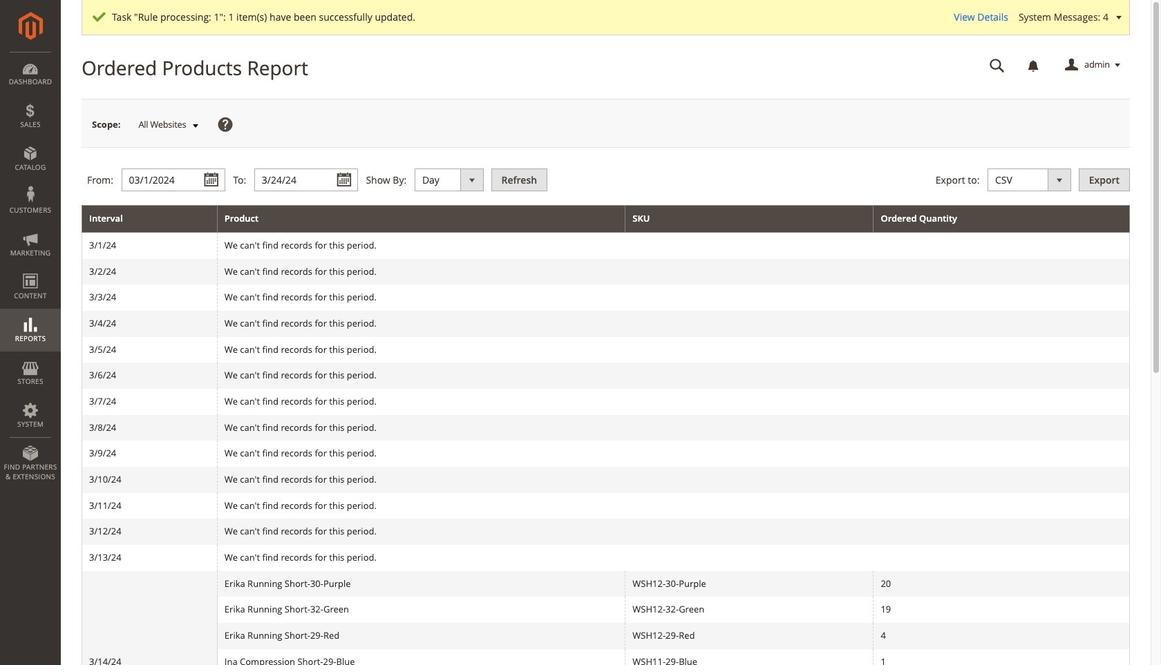 Task type: locate. For each thing, give the bounding box(es) containing it.
None text field
[[981, 53, 1015, 77], [121, 169, 225, 192], [254, 169, 358, 192], [981, 53, 1015, 77], [121, 169, 225, 192], [254, 169, 358, 192]]

menu bar
[[0, 52, 61, 489]]



Task type: vqa. For each thing, say whether or not it's contained in the screenshot.
menu bar
yes



Task type: describe. For each thing, give the bounding box(es) containing it.
magento admin panel image
[[18, 12, 43, 40]]



